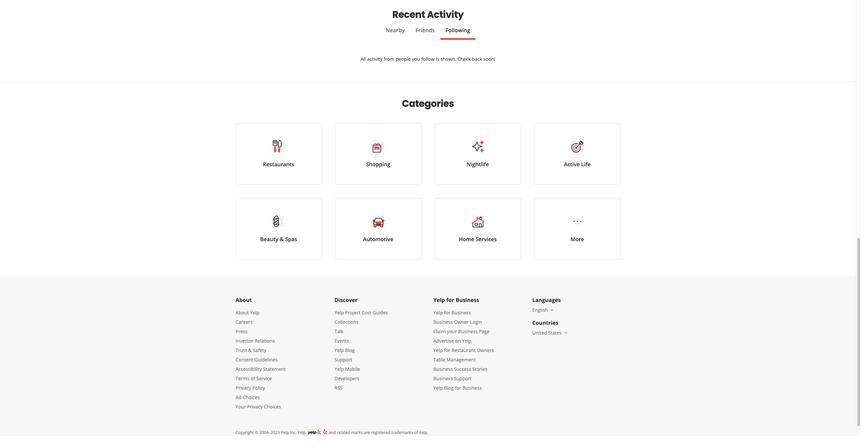 Task type: locate. For each thing, give the bounding box(es) containing it.
trust
[[236, 348, 247, 354]]

rss
[[335, 385, 343, 392]]

and
[[329, 431, 336, 436]]

support down success on the right bottom
[[454, 376, 472, 382]]

inc.
[[290, 431, 297, 436]]

friends
[[416, 27, 435, 34]]

0 horizontal spatial &
[[248, 348, 252, 354]]

content
[[236, 357, 253, 364]]

trademarks
[[392, 431, 413, 436]]

service
[[257, 376, 272, 382]]

business down table
[[434, 367, 453, 373]]

category navigation section navigation
[[229, 82, 628, 276]]

1 horizontal spatial &
[[280, 236, 284, 243]]

of
[[251, 376, 255, 382], [414, 431, 418, 436]]

investor relations link
[[236, 338, 275, 345]]

privacy down ad choices link
[[247, 404, 263, 411]]

1 about from the top
[[236, 297, 252, 304]]

privacy down terms in the left of the page
[[236, 385, 251, 392]]

your
[[447, 329, 457, 335]]

1 horizontal spatial blog
[[444, 385, 454, 392]]

blog up support link
[[345, 348, 355, 354]]

nightlife
[[467, 161, 489, 168]]

yelp for business link
[[434, 310, 471, 316]]

of up privacy policy 'link'
[[251, 376, 255, 382]]

claim
[[434, 329, 446, 335]]

0 vertical spatial about
[[236, 297, 252, 304]]

business owner login link
[[434, 319, 482, 326]]

1 vertical spatial about
[[236, 310, 249, 316]]

rss link
[[335, 385, 343, 392]]

restaurants
[[263, 161, 295, 168]]

home services
[[459, 236, 497, 243]]

0 vertical spatial &
[[280, 236, 284, 243]]

trust & safety link
[[236, 348, 267, 354]]

privacy
[[236, 385, 251, 392], [247, 404, 263, 411]]

check
[[458, 56, 471, 62]]

yelp up careers
[[250, 310, 260, 316]]

choices
[[243, 395, 260, 401], [264, 404, 281, 411]]

16 chevron down v2 image
[[563, 331, 569, 336]]

active
[[565, 161, 580, 168]]

copyright
[[236, 431, 254, 436]]

0 horizontal spatial of
[[251, 376, 255, 382]]

yelp for business
[[434, 297, 480, 304]]

countries
[[533, 320, 559, 327]]

blog down business support link
[[444, 385, 454, 392]]

all activity from people you follow is shown. check back soon!
[[361, 56, 496, 62]]

& right trust
[[248, 348, 252, 354]]

choices down privacy policy 'link'
[[243, 395, 260, 401]]

for up business owner login link
[[444, 310, 451, 316]]

about inside about yelp careers press investor relations trust & safety content guidelines accessibility statement terms of service privacy policy ad choices your privacy choices
[[236, 310, 249, 316]]

press
[[236, 329, 248, 335]]

yelp right on
[[463, 338, 472, 345]]

owners
[[477, 348, 494, 354]]

business up yelp for business link
[[456, 297, 480, 304]]

©
[[255, 431, 259, 436]]

following
[[446, 27, 471, 34]]

yelp blog link
[[335, 348, 355, 354]]

about
[[236, 297, 252, 304], [236, 310, 249, 316]]

& inside category navigation section navigation
[[280, 236, 284, 243]]

& left spas at the left bottom of the page
[[280, 236, 284, 243]]

0 horizontal spatial blog
[[345, 348, 355, 354]]

tab list
[[236, 26, 621, 40]]

0 vertical spatial blog
[[345, 348, 355, 354]]

yelp down support link
[[335, 367, 344, 373]]

1 vertical spatial of
[[414, 431, 418, 436]]

about up 'about yelp' link
[[236, 297, 252, 304]]

accessibility statement link
[[236, 367, 286, 373]]

yelp logo image
[[308, 430, 321, 436]]

0 vertical spatial support
[[335, 357, 352, 364]]

yelp project cost guides collections talk events yelp blog support yelp mobile developers rss
[[335, 310, 388, 392]]

shown.
[[441, 56, 457, 62]]

are
[[364, 431, 370, 436]]

safety
[[253, 348, 267, 354]]

2 about from the top
[[236, 310, 249, 316]]

blog
[[345, 348, 355, 354], [444, 385, 454, 392]]

business up the owner
[[452, 310, 471, 316]]

all
[[361, 56, 366, 62]]

yelp down business support link
[[434, 385, 443, 392]]

yelp for business business owner login claim your business page advertise on yelp yelp for restaurant owners table management business success stories business support yelp blog for business
[[434, 310, 494, 392]]

business down stories
[[463, 385, 482, 392]]

for down business support link
[[455, 385, 462, 392]]

choices down the policy
[[264, 404, 281, 411]]

1 horizontal spatial of
[[414, 431, 418, 436]]

1 vertical spatial privacy
[[247, 404, 263, 411]]

business down the owner
[[459, 329, 478, 335]]

of left yelp.
[[414, 431, 418, 436]]

and related marks are registered trademarks of yelp.
[[328, 431, 428, 436]]

about up careers
[[236, 310, 249, 316]]

1 vertical spatial &
[[248, 348, 252, 354]]

claim your business page link
[[434, 329, 490, 335]]

yelp left inc.
[[281, 431, 289, 436]]

business
[[456, 297, 480, 304], [452, 310, 471, 316], [434, 319, 453, 326], [459, 329, 478, 335], [434, 367, 453, 373], [434, 376, 453, 382], [463, 385, 482, 392]]

support
[[335, 357, 352, 364], [454, 376, 472, 382]]

1 horizontal spatial support
[[454, 376, 472, 382]]

support inside the yelp project cost guides collections talk events yelp blog support yelp mobile developers rss
[[335, 357, 352, 364]]

yelp burst image
[[323, 430, 328, 436]]

0 vertical spatial choices
[[243, 395, 260, 401]]

1 vertical spatial choices
[[264, 404, 281, 411]]

events link
[[335, 338, 349, 345]]

table
[[434, 357, 446, 364]]

0 horizontal spatial support
[[335, 357, 352, 364]]

soon!
[[484, 56, 496, 62]]

advertise on yelp link
[[434, 338, 472, 345]]

1 vertical spatial support
[[454, 376, 472, 382]]

,
[[321, 431, 323, 436]]

0 horizontal spatial choices
[[243, 395, 260, 401]]

restaurants link
[[236, 124, 322, 185]]

yelp,
[[298, 431, 307, 436]]

statement
[[263, 367, 286, 373]]

active life link
[[535, 124, 621, 185]]

0 vertical spatial of
[[251, 376, 255, 382]]

life
[[582, 161, 591, 168]]

services
[[476, 236, 497, 243]]

support down the 'yelp blog' 'link'
[[335, 357, 352, 364]]

owner
[[454, 319, 469, 326]]

business up claim at right
[[434, 319, 453, 326]]

1 vertical spatial blog
[[444, 385, 454, 392]]

project
[[345, 310, 361, 316]]

guidelines
[[255, 357, 278, 364]]



Task type: vqa. For each thing, say whether or not it's contained in the screenshot.
the Use
no



Task type: describe. For each thing, give the bounding box(es) containing it.
events
[[335, 338, 349, 345]]

relations
[[255, 338, 275, 345]]

of inside about yelp careers press investor relations trust & safety content guidelines accessibility statement terms of service privacy policy ad choices your privacy choices
[[251, 376, 255, 382]]

success
[[454, 367, 472, 373]]

business support link
[[434, 376, 472, 382]]

yelp inside about yelp careers press investor relations trust & safety content guidelines accessibility statement terms of service privacy policy ad choices your privacy choices
[[250, 310, 260, 316]]

yelp blog for business link
[[434, 385, 482, 392]]

about for about yelp careers press investor relations trust & safety content guidelines accessibility statement terms of service privacy policy ad choices your privacy choices
[[236, 310, 249, 316]]

stories
[[473, 367, 488, 373]]

explore recent activity section section
[[236, 0, 621, 81]]

more
[[571, 236, 585, 243]]

recent
[[393, 8, 426, 21]]

policy
[[253, 385, 265, 392]]

business up the yelp blog for business link
[[434, 376, 453, 382]]

about yelp link
[[236, 310, 260, 316]]

automotive link
[[335, 199, 422, 260]]

your
[[236, 404, 246, 411]]

about yelp careers press investor relations trust & safety content guidelines accessibility statement terms of service privacy policy ad choices your privacy choices
[[236, 310, 286, 411]]

shopping
[[366, 161, 391, 168]]

yelp up yelp for business link
[[434, 297, 445, 304]]

mobile
[[345, 367, 360, 373]]

nightlife link
[[435, 124, 521, 185]]

english button
[[533, 307, 555, 314]]

from
[[384, 56, 395, 62]]

english
[[533, 307, 548, 314]]

support inside the yelp for business business owner login claim your business page advertise on yelp yelp for restaurant owners table management business success stories business support yelp blog for business
[[454, 376, 472, 382]]

follow
[[422, 56, 435, 62]]

investor
[[236, 338, 254, 345]]

united states
[[533, 330, 562, 337]]

& inside about yelp careers press investor relations trust & safety content guidelines accessibility statement terms of service privacy policy ad choices your privacy choices
[[248, 348, 252, 354]]

0 vertical spatial privacy
[[236, 385, 251, 392]]

table management link
[[434, 357, 476, 364]]

yelp.
[[419, 431, 428, 436]]

blog inside the yelp project cost guides collections talk events yelp blog support yelp mobile developers rss
[[345, 348, 355, 354]]

16 chevron down v2 image
[[550, 308, 555, 313]]

activity
[[367, 56, 383, 62]]

shopping link
[[335, 124, 422, 185]]

careers
[[236, 319, 253, 326]]

guides
[[373, 310, 388, 316]]

activity
[[427, 8, 464, 21]]

categories
[[402, 97, 454, 110]]

beauty & spas link
[[236, 199, 322, 260]]

management
[[447, 357, 476, 364]]

careers link
[[236, 319, 253, 326]]

support link
[[335, 357, 352, 364]]

developers
[[335, 376, 360, 382]]

developers link
[[335, 376, 360, 382]]

2004–2023
[[260, 431, 280, 436]]

yelp up collections link
[[335, 310, 344, 316]]

registered
[[371, 431, 391, 436]]

accessibility
[[236, 367, 262, 373]]

your privacy choices link
[[236, 404, 281, 411]]

copyright © 2004–2023 yelp inc. yelp,
[[236, 431, 307, 436]]

1 horizontal spatial choices
[[264, 404, 281, 411]]

is
[[436, 56, 440, 62]]

business success stories link
[[434, 367, 488, 373]]

united
[[533, 330, 547, 337]]

tab list containing nearby
[[236, 26, 621, 40]]

for down advertise
[[444, 348, 451, 354]]

on
[[456, 338, 461, 345]]

for up yelp for business link
[[447, 297, 455, 304]]

discover
[[335, 297, 358, 304]]

yelp down events on the bottom
[[335, 348, 344, 354]]

yelp up table
[[434, 348, 443, 354]]

yelp project cost guides link
[[335, 310, 388, 316]]

beauty
[[260, 236, 279, 243]]

terms
[[236, 376, 250, 382]]

login
[[470, 319, 482, 326]]

back
[[472, 56, 483, 62]]

related
[[337, 431, 350, 436]]

about for about
[[236, 297, 252, 304]]

recent activity
[[393, 8, 464, 21]]

home
[[459, 236, 475, 243]]

privacy policy link
[[236, 385, 265, 392]]

cost
[[362, 310, 372, 316]]

terms of service link
[[236, 376, 272, 382]]

collections link
[[335, 319, 359, 326]]

blog inside the yelp for business business owner login claim your business page advertise on yelp yelp for restaurant owners table management business success stories business support yelp blog for business
[[444, 385, 454, 392]]

yelp up claim at right
[[434, 310, 443, 316]]

yelp for restaurant owners link
[[434, 348, 494, 354]]

languages
[[533, 297, 561, 304]]

united states button
[[533, 330, 569, 337]]

talk link
[[335, 329, 344, 335]]

states
[[549, 330, 562, 337]]

spas
[[285, 236, 297, 243]]

active life
[[565, 161, 591, 168]]

ad
[[236, 395, 242, 401]]

you
[[412, 56, 420, 62]]

people
[[396, 56, 411, 62]]

yelp mobile link
[[335, 367, 360, 373]]

page
[[479, 329, 490, 335]]

collections
[[335, 319, 359, 326]]



